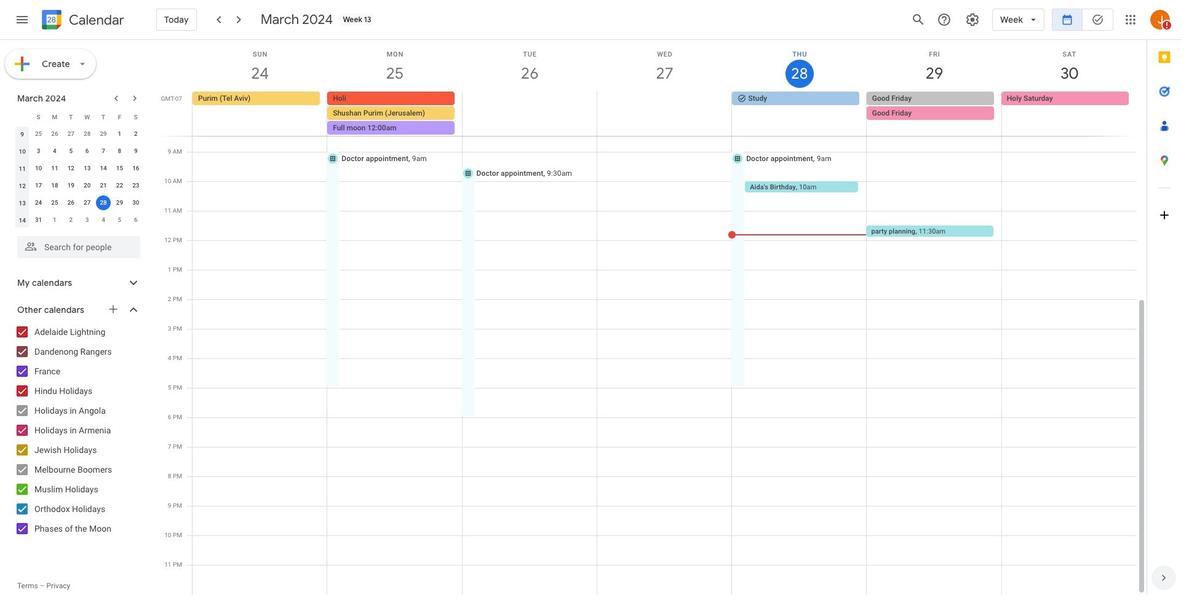 Task type: vqa. For each thing, say whether or not it's contained in the screenshot.
31 element
yes



Task type: describe. For each thing, give the bounding box(es) containing it.
16 element
[[129, 161, 143, 176]]

8 element
[[112, 144, 127, 159]]

10 element
[[31, 161, 46, 176]]

24 element
[[31, 196, 46, 210]]

column header inside march 2024 'grid'
[[14, 108, 30, 126]]

february 29 element
[[96, 127, 111, 142]]

row group inside march 2024 'grid'
[[14, 126, 144, 229]]

29 element
[[112, 196, 127, 210]]

heading inside calendar element
[[66, 13, 124, 27]]

settings menu image
[[966, 12, 981, 27]]

7 element
[[96, 144, 111, 159]]

22 element
[[112, 178, 127, 193]]

1 element
[[112, 127, 127, 142]]

april 1 element
[[47, 213, 62, 228]]

february 27 element
[[64, 127, 78, 142]]

31 element
[[31, 213, 46, 228]]

cell inside march 2024 'grid'
[[95, 194, 112, 212]]

3 element
[[31, 144, 46, 159]]

april 2 element
[[64, 213, 78, 228]]

18 element
[[47, 178, 62, 193]]

27 element
[[80, 196, 95, 210]]

14 element
[[96, 161, 111, 176]]

11 element
[[47, 161, 62, 176]]

26 element
[[64, 196, 78, 210]]

15 element
[[112, 161, 127, 176]]

30 element
[[129, 196, 143, 210]]

february 26 element
[[47, 127, 62, 142]]



Task type: locate. For each thing, give the bounding box(es) containing it.
april 5 element
[[112, 213, 127, 228]]

25 element
[[47, 196, 62, 210]]

add other calendars image
[[107, 303, 119, 316]]

row
[[187, 92, 1147, 136], [14, 108, 144, 126], [14, 126, 144, 143], [14, 143, 144, 160], [14, 160, 144, 177], [14, 177, 144, 194], [14, 194, 144, 212], [14, 212, 144, 229]]

19 element
[[64, 178, 78, 193]]

Search for people text field
[[25, 236, 133, 259]]

4 element
[[47, 144, 62, 159]]

6 element
[[80, 144, 95, 159]]

grid
[[158, 40, 1147, 596]]

cell
[[328, 92, 462, 136], [462, 92, 597, 136], [597, 92, 732, 136], [867, 92, 1002, 136], [95, 194, 112, 212]]

february 28 element
[[80, 127, 95, 142]]

column header
[[14, 108, 30, 126]]

21 element
[[96, 178, 111, 193]]

5 element
[[64, 144, 78, 159]]

20 element
[[80, 178, 95, 193]]

9 element
[[129, 144, 143, 159]]

23 element
[[129, 178, 143, 193]]

12 element
[[64, 161, 78, 176]]

april 4 element
[[96, 213, 111, 228]]

None search field
[[0, 231, 153, 259]]

april 3 element
[[80, 213, 95, 228]]

other calendars list
[[2, 323, 153, 539]]

28, today element
[[96, 196, 111, 210]]

april 6 element
[[129, 213, 143, 228]]

march 2024 grid
[[12, 108, 144, 229]]

2 element
[[129, 127, 143, 142]]

tab list
[[1148, 40, 1182, 561]]

row group
[[14, 126, 144, 229]]

17 element
[[31, 178, 46, 193]]

main drawer image
[[15, 12, 30, 27]]

heading
[[66, 13, 124, 27]]

13 element
[[80, 161, 95, 176]]

calendar element
[[39, 7, 124, 34]]

february 25 element
[[31, 127, 46, 142]]



